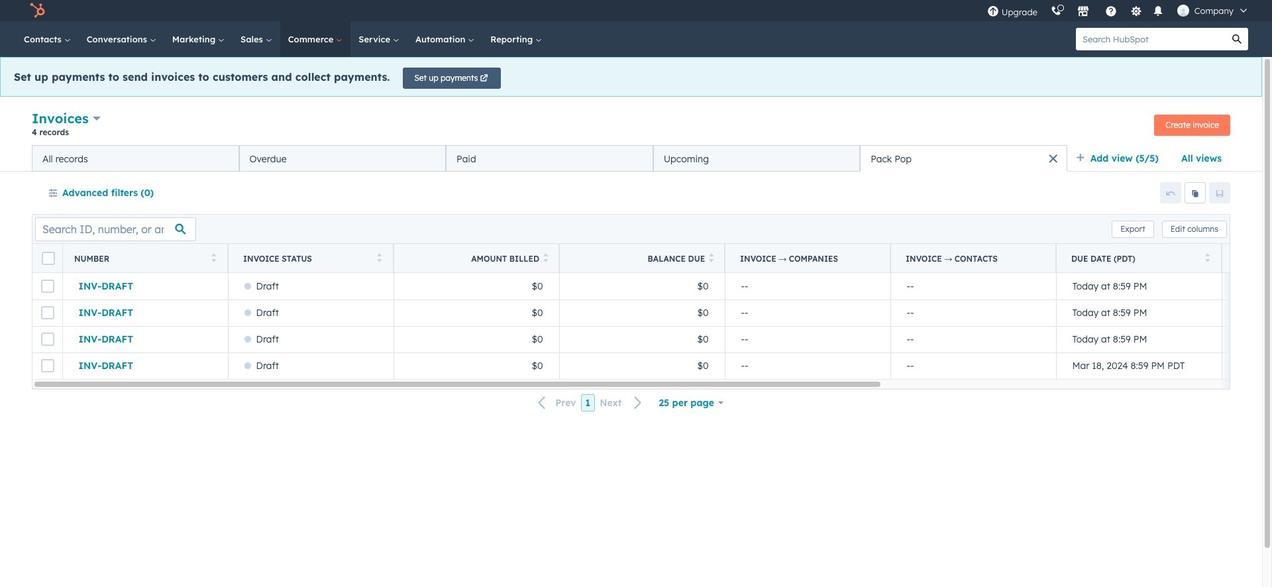 Task type: describe. For each thing, give the bounding box(es) containing it.
2 press to sort. element from the left
[[377, 253, 382, 264]]

3 press to sort. element from the left
[[543, 253, 548, 264]]

4 press to sort. image from the left
[[1205, 253, 1210, 262]]

Search HubSpot search field
[[1076, 28, 1226, 50]]

press to sort. image
[[211, 253, 216, 262]]

Search ID, number, or amount billed search field
[[35, 217, 196, 241]]



Task type: vqa. For each thing, say whether or not it's contained in the screenshot.
to
no



Task type: locate. For each thing, give the bounding box(es) containing it.
5 press to sort. element from the left
[[1205, 253, 1210, 264]]

press to sort. element
[[211, 253, 216, 264], [377, 253, 382, 264], [543, 253, 548, 264], [709, 253, 714, 264], [1205, 253, 1210, 264]]

2 column header from the left
[[890, 244, 1057, 273]]

1 press to sort. element from the left
[[211, 253, 216, 264]]

4 press to sort. element from the left
[[709, 253, 714, 264]]

press to sort. image
[[377, 253, 382, 262], [543, 253, 548, 262], [709, 253, 714, 262], [1205, 253, 1210, 262]]

jacob simon image
[[1177, 5, 1189, 17]]

column header
[[725, 244, 891, 273], [890, 244, 1057, 273]]

marketplaces image
[[1077, 6, 1089, 18]]

2 press to sort. image from the left
[[543, 253, 548, 262]]

pagination navigation
[[530, 394, 650, 412]]

banner
[[32, 109, 1230, 145]]

1 press to sort. image from the left
[[377, 253, 382, 262]]

menu
[[980, 0, 1256, 21]]

3 press to sort. image from the left
[[709, 253, 714, 262]]

1 column header from the left
[[725, 244, 891, 273]]



